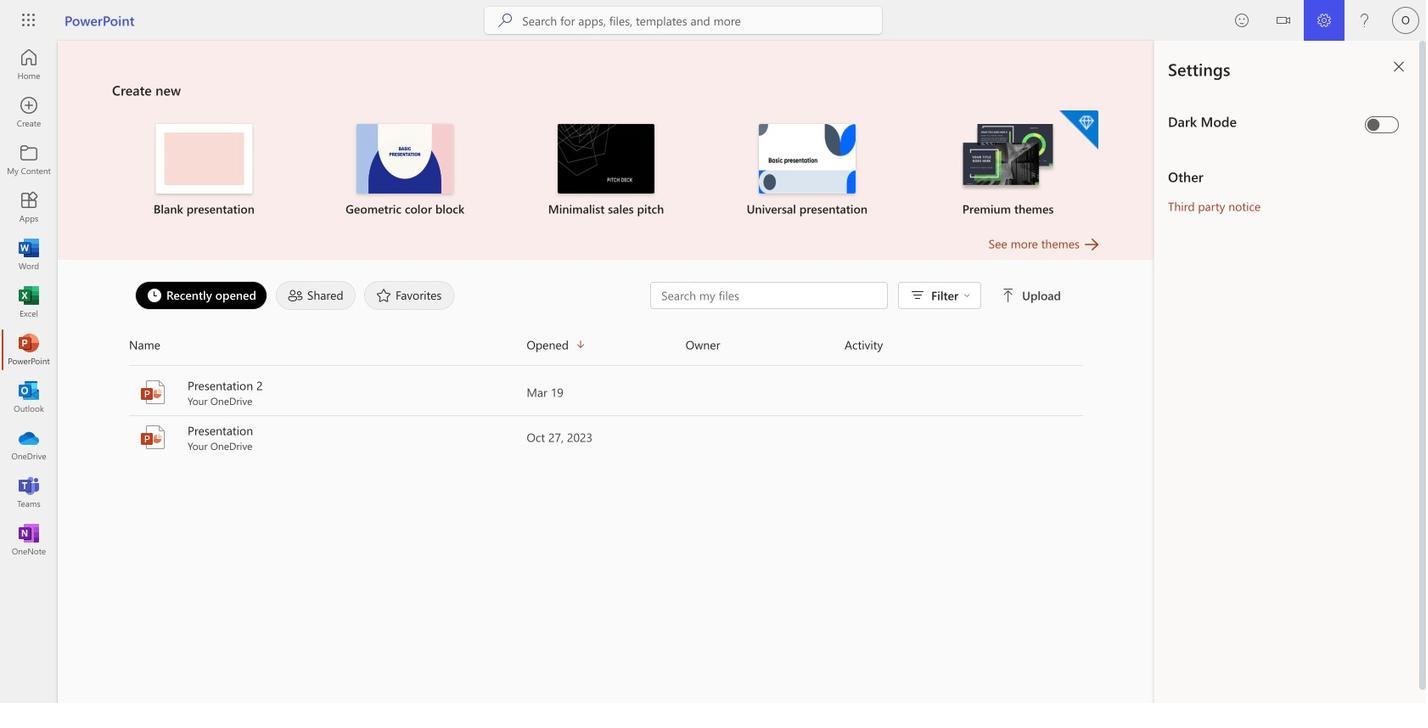 Task type: describe. For each thing, give the bounding box(es) containing it.
blank presentation element
[[114, 124, 295, 217]]

geometric color block element
[[315, 124, 496, 217]]

Search my files text field
[[660, 287, 879, 304]]

name presentation 2 cell
[[129, 377, 527, 408]]

2 tab from the left
[[272, 281, 360, 310]]

outlook image
[[20, 389, 37, 406]]

activity, column 4 of 4 column header
[[845, 331, 1084, 358]]

universal presentation image
[[759, 124, 856, 194]]

1 region from the left
[[1104, 41, 1427, 703]]

apps image
[[20, 199, 37, 216]]

universal presentation element
[[717, 124, 898, 217]]

teams image
[[20, 484, 37, 501]]

my content image
[[20, 151, 37, 168]]

3 tab from the left
[[360, 281, 459, 310]]

displaying 2 out of 11 files. status
[[651, 282, 1065, 309]]

other element
[[1169, 167, 1406, 186]]

dark mode element
[[1169, 112, 1359, 131]]

2 region from the left
[[1155, 41, 1427, 703]]



Task type: locate. For each thing, give the bounding box(es) containing it.
shared element
[[276, 281, 356, 310]]

1 tab from the left
[[131, 281, 272, 310]]

row
[[129, 331, 1084, 366]]

premium themes image
[[960, 124, 1057, 192]]

powerpoint image inside name presentation cell
[[139, 424, 166, 451]]

minimalist sales pitch image
[[558, 124, 655, 194]]

minimalist sales pitch element
[[516, 124, 697, 217]]

list
[[112, 109, 1101, 234]]

premium themes element
[[918, 110, 1099, 217]]

application
[[0, 41, 1155, 703]]

tab
[[131, 281, 272, 310], [272, 281, 360, 310], [360, 281, 459, 310]]

1 vertical spatial powerpoint image
[[139, 379, 166, 406]]

geometric color block image
[[357, 124, 454, 194]]

tab list
[[131, 277, 651, 314]]

navigation
[[0, 41, 58, 564]]

word image
[[20, 246, 37, 263]]

favorites element
[[364, 281, 455, 310]]

name presentation cell
[[129, 422, 527, 453]]

powerpoint image for name presentation cell
[[139, 424, 166, 451]]

main content
[[58, 41, 1155, 460]]

powerpoint image inside name presentation 2 cell
[[139, 379, 166, 406]]

home image
[[20, 56, 37, 73]]

excel image
[[20, 294, 37, 311]]

powerpoint image
[[20, 341, 37, 358], [139, 379, 166, 406], [139, 424, 166, 451]]

recently opened element
[[135, 281, 267, 310]]

0 vertical spatial powerpoint image
[[20, 341, 37, 358]]

Search box. Suggestions appear as you type. search field
[[522, 7, 883, 34]]

onenote image
[[20, 532, 37, 549]]

premium templates diamond image
[[1060, 110, 1099, 149]]

onedrive image
[[20, 437, 37, 453]]

banner
[[0, 0, 1427, 44]]

None search field
[[485, 7, 883, 34]]

create image
[[20, 104, 37, 121]]

powerpoint image for name presentation 2 cell
[[139, 379, 166, 406]]

2 vertical spatial powerpoint image
[[139, 424, 166, 451]]

region
[[1104, 41, 1427, 703], [1155, 41, 1427, 703]]



Task type: vqa. For each thing, say whether or not it's contained in the screenshot.
banner
yes



